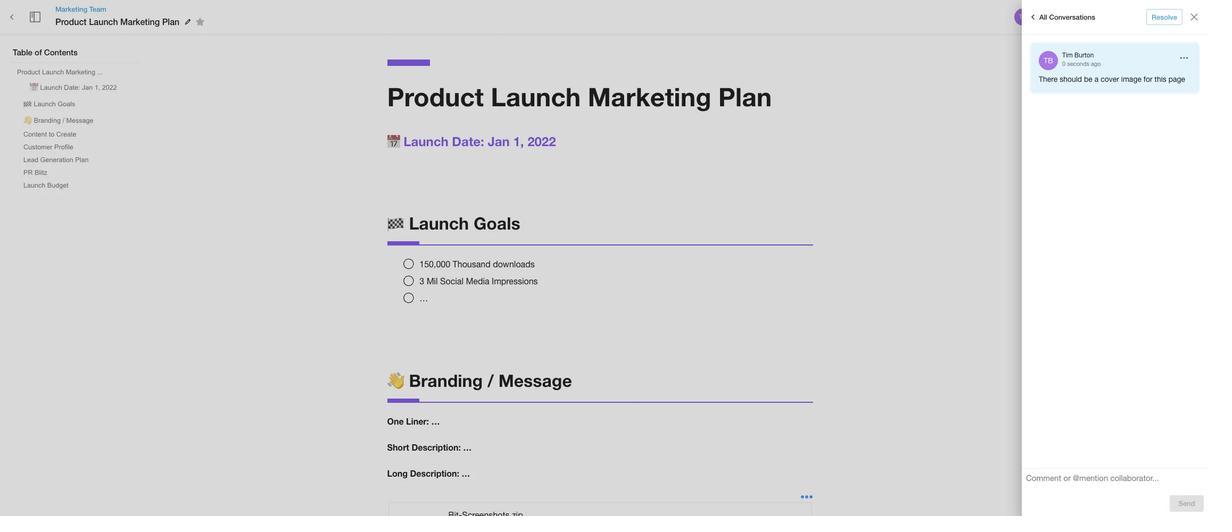 Task type: vqa. For each thing, say whether or not it's contained in the screenshot.
top Description:
yes



Task type: locate. For each thing, give the bounding box(es) containing it.
0 vertical spatial /
[[63, 117, 64, 125]]

0 vertical spatial 2022
[[102, 84, 117, 92]]

all
[[1040, 13, 1048, 21]]

marketing inside button
[[66, 69, 95, 76]]

tb
[[1019, 13, 1027, 21], [1044, 56, 1053, 65]]

… for one liner: …
[[431, 417, 440, 427]]

0 vertical spatial message
[[66, 117, 93, 125]]

description: up long description: …
[[412, 443, 461, 453]]

plan
[[162, 16, 180, 27], [719, 81, 772, 112], [75, 157, 89, 164]]

goals up downloads
[[474, 213, 520, 234]]

one
[[387, 417, 404, 427]]

description: for long
[[410, 469, 459, 479]]

1 vertical spatial product
[[17, 69, 40, 76]]

message
[[66, 117, 93, 125], [499, 371, 572, 391]]

0 vertical spatial description:
[[412, 443, 461, 453]]

2 horizontal spatial product
[[387, 81, 484, 112]]

3 mil social media impressions
[[420, 277, 538, 286]]

1 vertical spatial message
[[499, 371, 572, 391]]

launch inside button
[[34, 101, 56, 108]]

0 vertical spatial plan
[[162, 16, 180, 27]]

0 horizontal spatial goals
[[58, 101, 75, 108]]

… right liner:
[[431, 417, 440, 427]]

0 horizontal spatial 📅 launch date: jan 1, 2022
[[30, 84, 117, 92]]

2022 inside button
[[102, 84, 117, 92]]

all conversations button
[[1024, 9, 1098, 26]]

1 horizontal spatial plan
[[162, 16, 180, 27]]

short description: …
[[387, 443, 472, 453]]

1 horizontal spatial message
[[499, 371, 572, 391]]

0 vertical spatial date:
[[64, 84, 80, 92]]

1 vertical spatial 📅
[[387, 134, 400, 149]]

description: down short description: …
[[410, 469, 459, 479]]

0 horizontal spatial message
[[66, 117, 93, 125]]

be
[[1084, 75, 1093, 84]]

📅 launch date: jan 1, 2022
[[30, 84, 117, 92], [387, 134, 556, 149]]

1 horizontal spatial date:
[[452, 134, 484, 149]]

more button
[[1154, 9, 1188, 25]]

/
[[63, 117, 64, 125], [488, 371, 494, 391]]

product launch marketing ... button
[[13, 67, 107, 78]]

1 horizontal spatial 2022
[[528, 134, 556, 149]]

150,000 thousand downloads
[[420, 260, 535, 269]]

liner:
[[406, 417, 429, 427]]

0 horizontal spatial 2022
[[102, 84, 117, 92]]

content to create button
[[19, 129, 81, 141]]

date:
[[64, 84, 80, 92], [452, 134, 484, 149]]

0 vertical spatial 🏁 launch goals
[[23, 101, 75, 108]]

0 horizontal spatial jan
[[82, 84, 93, 92]]

📅 launch date: jan 1, 2022 inside button
[[30, 84, 117, 92]]

0 vertical spatial tb
[[1019, 13, 1027, 21]]

customer
[[23, 144, 53, 151]]

…
[[420, 294, 428, 303], [431, 417, 440, 427], [463, 443, 472, 453], [462, 469, 470, 479]]

1 vertical spatial 🏁
[[387, 213, 404, 234]]

1 horizontal spatial /
[[488, 371, 494, 391]]

jan inside button
[[82, 84, 93, 92]]

📅 launch date: jan 1, 2022 button
[[26, 79, 121, 95]]

0 horizontal spatial plan
[[75, 157, 89, 164]]

description:
[[412, 443, 461, 453], [410, 469, 459, 479]]

1 horizontal spatial jan
[[488, 134, 510, 149]]

0 vertical spatial 📅
[[30, 84, 38, 92]]

2 vertical spatial product
[[387, 81, 484, 112]]

0 vertical spatial 1,
[[95, 84, 100, 92]]

of
[[35, 47, 42, 57]]

0 horizontal spatial tb
[[1019, 13, 1027, 21]]

jan
[[82, 84, 93, 92], [488, 134, 510, 149]]

👋 up one
[[387, 371, 404, 391]]

1 horizontal spatial 📅 launch date: jan 1, 2022
[[387, 134, 556, 149]]

conversations
[[1050, 13, 1096, 21]]

1 vertical spatial 1,
[[513, 134, 524, 149]]

1 vertical spatial product launch marketing plan
[[387, 81, 772, 112]]

product launch marketing plan
[[55, 16, 180, 27], [387, 81, 772, 112]]

content
[[23, 131, 47, 138]]

0 horizontal spatial 📅
[[30, 84, 38, 92]]

0 vertical spatial 📅 launch date: jan 1, 2022
[[30, 84, 117, 92]]

👋 branding / message
[[23, 117, 93, 125], [387, 371, 572, 391]]

tim
[[1063, 52, 1073, 59]]

1 horizontal spatial branding
[[409, 371, 483, 391]]

date: inside button
[[64, 84, 80, 92]]

0 horizontal spatial 👋 branding / message
[[23, 117, 93, 125]]

description: for short
[[412, 443, 461, 453]]

0 horizontal spatial branding
[[34, 117, 61, 125]]

1 vertical spatial description:
[[410, 469, 459, 479]]

long
[[387, 469, 408, 479]]

0 vertical spatial goals
[[58, 101, 75, 108]]

1 horizontal spatial 🏁 launch goals
[[387, 213, 520, 234]]

👋
[[23, 117, 32, 125], [387, 371, 404, 391]]

0 vertical spatial 👋 branding / message
[[23, 117, 93, 125]]

content to create customer profile lead generation plan pr blitz launch budget
[[23, 131, 89, 190]]

2 vertical spatial plan
[[75, 157, 89, 164]]

0 vertical spatial 🏁
[[23, 101, 32, 108]]

… down short description: …
[[462, 469, 470, 479]]

1 vertical spatial 👋
[[387, 371, 404, 391]]

there should be a cover image for this page
[[1039, 75, 1186, 84]]

📅
[[30, 84, 38, 92], [387, 134, 400, 149]]

marketing
[[55, 5, 87, 13], [120, 16, 160, 27], [66, 69, 95, 76], [588, 81, 711, 112]]

tb left all
[[1019, 13, 1027, 21]]

a
[[1095, 75, 1099, 84]]

0 horizontal spatial 🏁 launch goals
[[23, 101, 75, 108]]

1 vertical spatial goals
[[474, 213, 520, 234]]

goals inside button
[[58, 101, 75, 108]]

0
[[1063, 61, 1066, 67]]

branding up content to create button at left
[[34, 117, 61, 125]]

… up long description: …
[[463, 443, 472, 453]]

1 vertical spatial 2022
[[528, 134, 556, 149]]

1 vertical spatial branding
[[409, 371, 483, 391]]

cover
[[1101, 75, 1120, 84]]

seconds
[[1067, 61, 1090, 67]]

1 horizontal spatial 👋
[[387, 371, 404, 391]]

0 vertical spatial 👋
[[23, 117, 32, 125]]

📅 inside 📅 launch date: jan 1, 2022 button
[[30, 84, 38, 92]]

/ inside button
[[63, 117, 64, 125]]

0 horizontal spatial 🏁
[[23, 101, 32, 108]]

👋 up the content
[[23, 117, 32, 125]]

1 horizontal spatial tb
[[1044, 56, 1053, 65]]

🏁 launch goals up thousand
[[387, 213, 520, 234]]

product launch marketing ...
[[17, 69, 103, 76]]

0 vertical spatial jan
[[82, 84, 93, 92]]

0 vertical spatial branding
[[34, 117, 61, 125]]

0 horizontal spatial 👋
[[23, 117, 32, 125]]

1 horizontal spatial 📅
[[387, 134, 400, 149]]

🏁 launch goals up 👋 branding / message button
[[23, 101, 75, 108]]

1,
[[95, 84, 100, 92], [513, 134, 524, 149]]

launch
[[89, 16, 118, 27], [42, 69, 64, 76], [491, 81, 581, 112], [40, 84, 62, 92], [34, 101, 56, 108], [404, 134, 449, 149], [23, 182, 45, 190], [409, 213, 469, 234]]

branding inside button
[[34, 117, 61, 125]]

0 horizontal spatial /
[[63, 117, 64, 125]]

Comment or @mention collaborator... text field
[[1026, 474, 1204, 488]]

0 horizontal spatial product
[[17, 69, 40, 76]]

1 vertical spatial 👋 branding / message
[[387, 371, 572, 391]]

👋 branding / message inside button
[[23, 117, 93, 125]]

1 vertical spatial plan
[[719, 81, 772, 112]]

🏁 launch goals
[[23, 101, 75, 108], [387, 213, 520, 234]]

to
[[49, 131, 54, 138]]

goals up 👋 branding / message button
[[58, 101, 75, 108]]

lead generation plan button
[[19, 154, 93, 166]]

resolve button
[[1147, 9, 1183, 25]]

goals
[[58, 101, 75, 108], [474, 213, 520, 234]]

tim burton 0 seconds ago
[[1063, 52, 1101, 67]]

1 horizontal spatial product launch marketing plan
[[387, 81, 772, 112]]

0 horizontal spatial date:
[[64, 84, 80, 92]]

thousand
[[453, 260, 491, 269]]

1 vertical spatial tb
[[1044, 56, 1053, 65]]

pr blitz button
[[19, 167, 52, 179]]

2022
[[102, 84, 117, 92], [528, 134, 556, 149]]

tb left 0
[[1044, 56, 1053, 65]]

product
[[55, 16, 87, 27], [17, 69, 40, 76], [387, 81, 484, 112]]

🏁
[[23, 101, 32, 108], [387, 213, 404, 234]]

1 vertical spatial 🏁 launch goals
[[387, 213, 520, 234]]

1 horizontal spatial product
[[55, 16, 87, 27]]

0 horizontal spatial 1,
[[95, 84, 100, 92]]

branding
[[34, 117, 61, 125], [409, 371, 483, 391]]

1 vertical spatial jan
[[488, 134, 510, 149]]

branding up liner:
[[409, 371, 483, 391]]

short
[[387, 443, 409, 453]]

page
[[1169, 75, 1186, 84]]

image
[[1122, 75, 1142, 84]]

downloads
[[493, 260, 535, 269]]

...
[[97, 69, 103, 76]]

0 vertical spatial product launch marketing plan
[[55, 16, 180, 27]]



Task type: describe. For each thing, give the bounding box(es) containing it.
table
[[13, 47, 32, 57]]

social
[[440, 277, 464, 286]]

1 vertical spatial /
[[488, 371, 494, 391]]

plan inside content to create customer profile lead generation plan pr blitz launch budget
[[75, 157, 89, 164]]

1 horizontal spatial goals
[[474, 213, 520, 234]]

1 vertical spatial date:
[[452, 134, 484, 149]]

1 horizontal spatial 1,
[[513, 134, 524, 149]]

… down 3
[[420, 294, 428, 303]]

1, inside button
[[95, 84, 100, 92]]

profile
[[54, 144, 73, 151]]

long description: …
[[387, 469, 470, 479]]

1 horizontal spatial 👋 branding / message
[[387, 371, 572, 391]]

tb inside button
[[1019, 13, 1027, 21]]

burton
[[1075, 52, 1094, 59]]

there
[[1039, 75, 1058, 84]]

media
[[466, 277, 490, 286]]

product inside product launch marketing ... button
[[17, 69, 40, 76]]

more
[[1162, 13, 1179, 21]]

impressions
[[492, 277, 538, 286]]

for
[[1144, 75, 1153, 84]]

message inside button
[[66, 117, 93, 125]]

all conversations
[[1040, 13, 1096, 21]]

👋 inside button
[[23, 117, 32, 125]]

one liner: …
[[387, 417, 440, 427]]

1 horizontal spatial 🏁
[[387, 213, 404, 234]]

launch budget button
[[19, 180, 73, 192]]

marketing team
[[55, 5, 106, 13]]

3
[[420, 277, 424, 286]]

👋 branding / message button
[[19, 112, 98, 128]]

this
[[1155, 75, 1167, 84]]

… for short description: …
[[463, 443, 472, 453]]

budget
[[47, 182, 69, 190]]

tb button
[[1013, 7, 1033, 27]]

customer profile button
[[19, 142, 78, 153]]

150,000
[[420, 260, 450, 269]]

blitz
[[35, 169, 47, 177]]

generation
[[40, 157, 73, 164]]

0 vertical spatial product
[[55, 16, 87, 27]]

2 horizontal spatial plan
[[719, 81, 772, 112]]

team
[[89, 5, 106, 13]]

should
[[1060, 75, 1082, 84]]

1 vertical spatial 📅 launch date: jan 1, 2022
[[387, 134, 556, 149]]

resolve
[[1152, 13, 1178, 21]]

create
[[56, 131, 76, 138]]

🏁 launch goals button
[[19, 96, 79, 111]]

table of contents
[[13, 47, 78, 57]]

🏁 launch goals inside button
[[23, 101, 75, 108]]

mil
[[427, 277, 438, 286]]

marketing team link
[[55, 4, 208, 14]]

0 horizontal spatial product launch marketing plan
[[55, 16, 180, 27]]

lead
[[23, 157, 38, 164]]

pr
[[23, 169, 33, 177]]

contents
[[44, 47, 78, 57]]

… for long description: …
[[462, 469, 470, 479]]

launch inside content to create customer profile lead generation plan pr blitz launch budget
[[23, 182, 45, 190]]

🏁 inside button
[[23, 101, 32, 108]]

ago
[[1091, 61, 1101, 67]]



